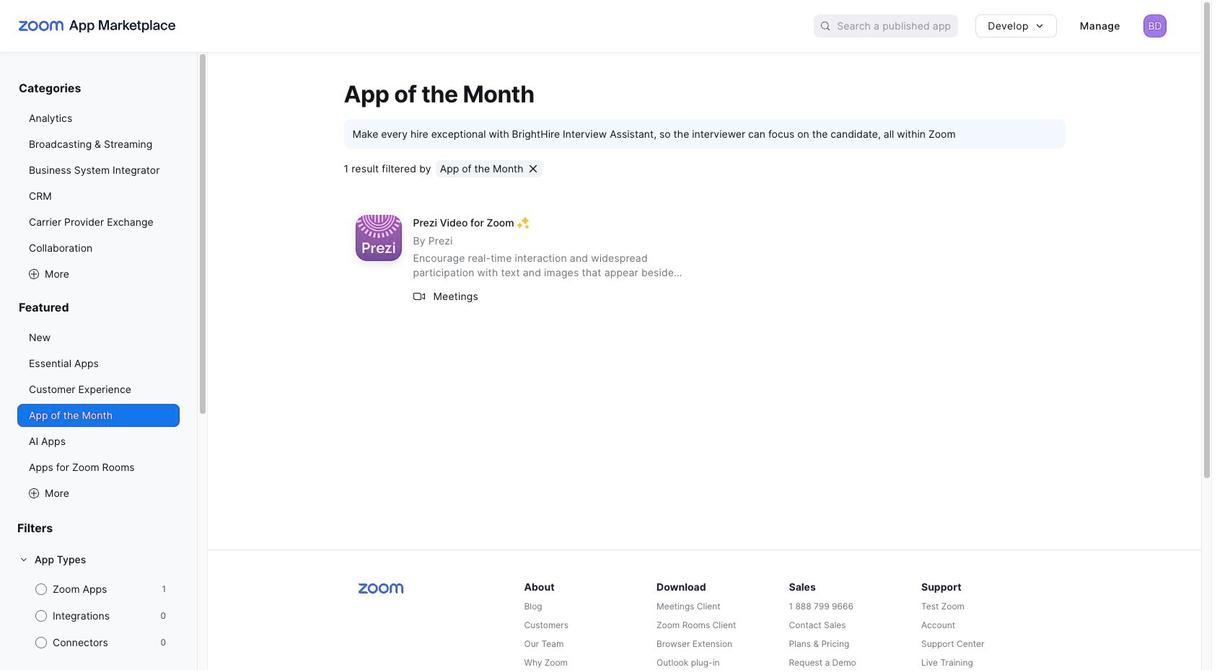 Task type: vqa. For each thing, say whether or not it's contained in the screenshot.
and
no



Task type: describe. For each thing, give the bounding box(es) containing it.
current user is barb dwyer element
[[1143, 14, 1167, 38]]

Search text field
[[837, 15, 958, 36]]



Task type: locate. For each thing, give the bounding box(es) containing it.
search a published app element
[[814, 14, 958, 38]]

banner
[[0, 0, 1201, 52]]



